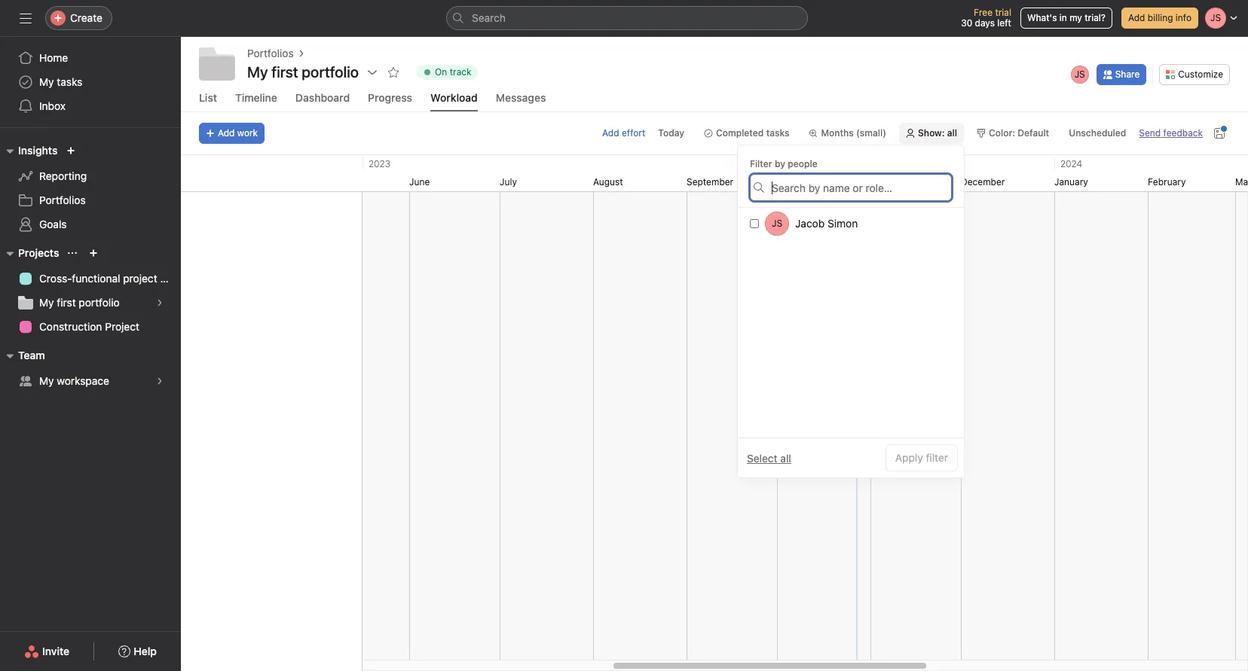 Task type: describe. For each thing, give the bounding box(es) containing it.
workload link
[[431, 91, 478, 112]]

add effort button
[[603, 127, 646, 139]]

share
[[1116, 68, 1140, 80]]

info
[[1176, 12, 1192, 23]]

what's in my trial? button
[[1021, 8, 1113, 29]]

progress
[[368, 91, 413, 104]]

people
[[788, 158, 818, 170]]

days
[[976, 17, 995, 29]]

projects
[[18, 247, 59, 259]]

tasks for my tasks
[[57, 75, 82, 88]]

save layout as default image
[[1214, 127, 1226, 140]]

august
[[593, 176, 623, 188]]

workload
[[431, 91, 478, 104]]

dashboard link
[[296, 91, 350, 112]]

insights element
[[0, 137, 181, 240]]

team button
[[0, 347, 45, 365]]

cross-
[[39, 272, 72, 285]]

projects element
[[0, 240, 181, 342]]

create
[[70, 11, 103, 24]]

months (small)
[[822, 127, 887, 139]]

invite
[[42, 646, 70, 658]]

create button
[[45, 6, 112, 30]]

july
[[500, 176, 517, 188]]

select all button
[[747, 452, 792, 465]]

home link
[[9, 46, 172, 70]]

filter
[[926, 452, 949, 465]]

add for add billing info
[[1129, 12, 1146, 23]]

dashboard
[[296, 91, 350, 104]]

unscheduled
[[1069, 127, 1127, 139]]

add work
[[218, 127, 258, 139]]

2023
[[369, 158, 391, 170]]

messages
[[496, 91, 546, 104]]

add for add effort
[[603, 127, 620, 139]]

show: all
[[919, 127, 958, 139]]

projects button
[[0, 244, 59, 262]]

january
[[1055, 176, 1089, 188]]

my for my workspace
[[39, 375, 54, 388]]

my
[[1070, 12, 1083, 23]]

1 vertical spatial portfolios link
[[9, 189, 172, 213]]

track
[[450, 66, 472, 78]]

progress link
[[368, 91, 413, 112]]

0 vertical spatial portfolios
[[247, 47, 294, 60]]

my for my tasks
[[39, 75, 54, 88]]

customize button
[[1160, 64, 1231, 85]]

work
[[237, 127, 258, 139]]

inbox link
[[9, 94, 172, 118]]

months (small) button
[[803, 123, 894, 144]]

insights button
[[0, 142, 58, 160]]

my workspace
[[39, 375, 109, 388]]

construction project link
[[9, 315, 172, 339]]

functional
[[72, 272, 120, 285]]

2024
[[1061, 158, 1083, 170]]

in
[[1060, 12, 1068, 23]]

my for my first portfolio
[[39, 296, 54, 309]]

construction
[[39, 321, 102, 333]]

february
[[1149, 176, 1187, 188]]

project
[[123, 272, 157, 285]]

select all
[[747, 452, 792, 465]]

today button
[[652, 123, 692, 144]]

workspace
[[57, 375, 109, 388]]

color: default
[[989, 127, 1050, 139]]

add work button
[[199, 123, 265, 144]]

apply filter button
[[886, 445, 958, 472]]

show options image
[[367, 66, 379, 78]]

on track button
[[410, 62, 485, 83]]

portfolio
[[79, 296, 120, 309]]

trial
[[996, 7, 1012, 18]]

my first portfolio link
[[9, 291, 172, 315]]

2024 january
[[1055, 158, 1089, 188]]

portfolios inside insights element
[[39, 194, 86, 207]]

september
[[687, 176, 734, 188]]

my for my first portfolio
[[247, 63, 268, 81]]

help
[[134, 646, 157, 658]]

send feedback link
[[1140, 127, 1204, 140]]

new project or portfolio image
[[89, 249, 98, 258]]

on
[[435, 66, 447, 78]]

search list box
[[446, 6, 808, 30]]

effort
[[622, 127, 646, 139]]

cross-functional project plan link
[[9, 267, 181, 291]]

1 horizontal spatial portfolios link
[[247, 45, 294, 62]]

november
[[871, 176, 915, 188]]

completed
[[716, 127, 764, 139]]

goals link
[[9, 213, 172, 237]]

my tasks
[[39, 75, 82, 88]]



Task type: locate. For each thing, give the bounding box(es) containing it.
1 vertical spatial all
[[781, 452, 792, 465]]

portfolios up my first portfolio
[[247, 47, 294, 60]]

construction project
[[39, 321, 140, 333]]

my inside "teams" element
[[39, 375, 54, 388]]

add to starred image
[[388, 66, 400, 78]]

show: all button
[[900, 123, 965, 144]]

my inside 'projects' element
[[39, 296, 54, 309]]

0 horizontal spatial portfolios
[[39, 194, 86, 207]]

my workspace link
[[9, 370, 172, 394]]

(small)
[[857, 127, 887, 139]]

see details, my workspace image
[[155, 377, 164, 386]]

my first portfolio
[[247, 63, 359, 81]]

add billing info button
[[1122, 8, 1199, 29]]

my first portfolio
[[39, 296, 120, 309]]

tasks down the home
[[57, 75, 82, 88]]

0 vertical spatial tasks
[[57, 75, 82, 88]]

add for add work
[[218, 127, 235, 139]]

1 vertical spatial tasks
[[767, 127, 790, 139]]

my left first
[[39, 296, 54, 309]]

all right select
[[781, 452, 792, 465]]

show:
[[919, 127, 945, 139]]

first
[[57, 296, 76, 309]]

help button
[[109, 639, 167, 666]]

0 vertical spatial all
[[948, 127, 958, 139]]

1 horizontal spatial add
[[603, 127, 620, 139]]

all for select all
[[781, 452, 792, 465]]

tasks for completed tasks
[[767, 127, 790, 139]]

october
[[777, 176, 812, 188]]

tasks up by
[[767, 127, 790, 139]]

js
[[1075, 68, 1086, 80]]

free trial 30 days left
[[962, 7, 1012, 29]]

search
[[472, 11, 506, 24]]

all right show:
[[948, 127, 958, 139]]

all inside dropdown button
[[948, 127, 958, 139]]

left
[[998, 17, 1012, 29]]

timeline link
[[235, 91, 277, 112]]

tasks inside "dropdown button"
[[767, 127, 790, 139]]

portfolios
[[247, 47, 294, 60], [39, 194, 86, 207]]

messages link
[[496, 91, 546, 112]]

filter by people
[[750, 158, 818, 170]]

my inside global element
[[39, 75, 54, 88]]

portfolios link down reporting
[[9, 189, 172, 213]]

add left work
[[218, 127, 235, 139]]

1 horizontal spatial portfolios
[[247, 47, 294, 60]]

first portfolio
[[272, 63, 359, 81]]

my tasks link
[[9, 70, 172, 94]]

0 horizontal spatial tasks
[[57, 75, 82, 88]]

free
[[974, 7, 993, 18]]

tasks inside global element
[[57, 75, 82, 88]]

apply
[[896, 452, 924, 465]]

teams element
[[0, 342, 181, 397]]

reporting
[[39, 170, 87, 182]]

tasks
[[57, 75, 82, 88], [767, 127, 790, 139]]

all for show: all
[[948, 127, 958, 139]]

apply filter
[[896, 452, 949, 465]]

search button
[[446, 6, 808, 30]]

completed tasks
[[716, 127, 790, 139]]

global element
[[0, 37, 181, 127]]

add left the effort
[[603, 127, 620, 139]]

color: default button
[[971, 123, 1057, 144]]

billing
[[1148, 12, 1174, 23]]

my up timeline
[[247, 63, 268, 81]]

hide sidebar image
[[20, 12, 32, 24]]

customize
[[1179, 68, 1224, 80]]

portfolios down reporting
[[39, 194, 86, 207]]

months
[[822, 127, 854, 139]]

add
[[1129, 12, 1146, 23], [218, 127, 235, 139], [603, 127, 620, 139]]

select
[[747, 452, 778, 465]]

new image
[[67, 146, 76, 155]]

inbox
[[39, 100, 66, 112]]

filter
[[750, 158, 773, 170]]

by
[[775, 158, 786, 170]]

0 horizontal spatial all
[[781, 452, 792, 465]]

portfolios link up my first portfolio
[[247, 45, 294, 62]]

ma
[[1236, 176, 1249, 188]]

list link
[[199, 91, 217, 112]]

list
[[199, 91, 217, 104]]

timeline
[[235, 91, 277, 104]]

home
[[39, 51, 68, 64]]

0 horizontal spatial add
[[218, 127, 235, 139]]

0 horizontal spatial portfolios link
[[9, 189, 172, 213]]

completed tasks button
[[698, 123, 797, 144]]

share button
[[1097, 64, 1147, 85]]

my
[[247, 63, 268, 81], [39, 75, 54, 88], [39, 296, 54, 309], [39, 375, 54, 388]]

add inside button
[[1129, 12, 1146, 23]]

feedback
[[1164, 127, 1204, 139]]

see details, my first portfolio image
[[155, 299, 164, 308]]

add billing info
[[1129, 12, 1192, 23]]

my down team
[[39, 375, 54, 388]]

december
[[962, 176, 1006, 188]]

on track
[[435, 66, 472, 78]]

30
[[962, 17, 973, 29]]

today
[[659, 127, 685, 139]]

1 vertical spatial portfolios
[[39, 194, 86, 207]]

2 horizontal spatial add
[[1129, 12, 1146, 23]]

add left billing
[[1129, 12, 1146, 23]]

plan
[[160, 272, 181, 285]]

0 vertical spatial portfolios link
[[247, 45, 294, 62]]

1 horizontal spatial all
[[948, 127, 958, 139]]

Search by name or role… text field
[[750, 174, 952, 201]]

default
[[1018, 127, 1050, 139]]

all
[[948, 127, 958, 139], [781, 452, 792, 465]]

invite button
[[14, 639, 79, 666]]

portfolios link
[[247, 45, 294, 62], [9, 189, 172, 213]]

1 horizontal spatial tasks
[[767, 127, 790, 139]]

goals
[[39, 218, 67, 231]]

my up inbox
[[39, 75, 54, 88]]

project
[[105, 321, 140, 333]]

what's in my trial?
[[1028, 12, 1106, 23]]

show options, current sort, top image
[[68, 249, 77, 258]]

insights
[[18, 144, 58, 157]]

send feedback
[[1140, 127, 1204, 139]]

trial?
[[1085, 12, 1106, 23]]

add inside "button"
[[218, 127, 235, 139]]

team
[[18, 349, 45, 362]]



Task type: vqa. For each thing, say whether or not it's contained in the screenshot.
Share
yes



